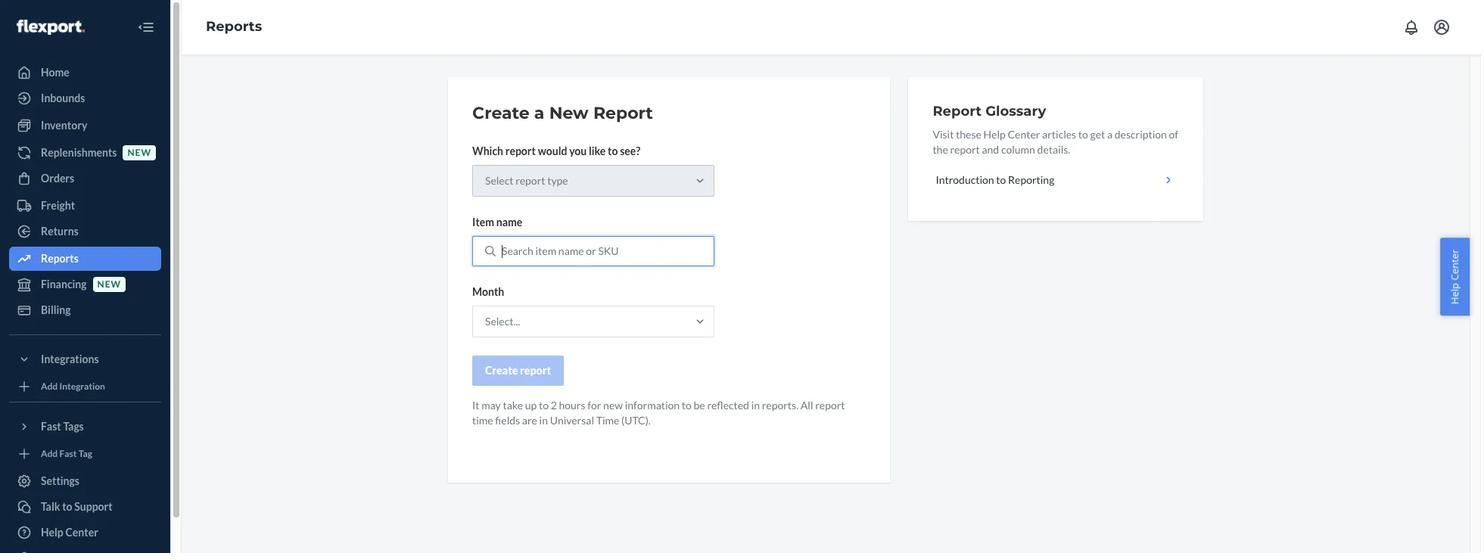 Task type: describe. For each thing, give the bounding box(es) containing it.
it
[[473, 399, 480, 412]]

glossary
[[986, 103, 1047, 120]]

reporting
[[1009, 173, 1055, 186]]

billing
[[41, 304, 71, 317]]

create for create report
[[485, 364, 518, 377]]

1 vertical spatial in
[[540, 414, 548, 427]]

which report would you like to see?
[[473, 145, 641, 158]]

of
[[1170, 128, 1179, 141]]

tags
[[63, 420, 84, 433]]

time
[[596, 414, 620, 427]]

talk to support
[[41, 501, 113, 513]]

add integration link
[[9, 378, 161, 396]]

time
[[473, 414, 493, 427]]

fields
[[495, 414, 520, 427]]

new
[[549, 103, 589, 123]]

0 horizontal spatial reports link
[[9, 247, 161, 271]]

which
[[473, 145, 504, 158]]

add fast tag
[[41, 449, 92, 460]]

report inside visit these help center articles to get a description of the report and column details.
[[951, 143, 980, 156]]

0 horizontal spatial center
[[65, 526, 98, 539]]

search item name or sku
[[502, 245, 619, 257]]

introduction
[[936, 173, 995, 186]]

returns
[[41, 225, 79, 238]]

report inside it may take up to 2 hours for new information to be reflected in reports. all report time fields are in universal time (utc).
[[816, 399, 846, 412]]

integration
[[59, 381, 105, 393]]

fast tags
[[41, 420, 84, 433]]

search
[[502, 245, 534, 257]]

inbounds link
[[9, 86, 161, 111]]

or
[[586, 245, 596, 257]]

you
[[570, 145, 587, 158]]

column
[[1002, 143, 1036, 156]]

add for add fast tag
[[41, 449, 58, 460]]

talk
[[41, 501, 60, 513]]

it may take up to 2 hours for new information to be reflected in reports. all report time fields are in universal time (utc).
[[473, 399, 846, 427]]

be
[[694, 399, 706, 412]]

create for create a new report
[[473, 103, 530, 123]]

information
[[625, 399, 680, 412]]

search image
[[485, 246, 496, 257]]

help center button
[[1441, 238, 1471, 316]]

fast inside dropdown button
[[41, 420, 61, 433]]

close navigation image
[[137, 18, 155, 36]]

to inside button
[[997, 173, 1007, 186]]

to inside visit these help center articles to get a description of the report and column details.
[[1079, 128, 1089, 141]]

billing link
[[9, 298, 161, 323]]

0 horizontal spatial help
[[41, 526, 63, 539]]

to left 2 on the left
[[539, 399, 549, 412]]

may
[[482, 399, 501, 412]]

returns link
[[9, 220, 161, 244]]

for
[[588, 399, 602, 412]]

universal
[[550, 414, 594, 427]]

introduction to reporting
[[936, 173, 1055, 186]]

settings
[[41, 475, 79, 488]]

1 report from the left
[[594, 103, 653, 123]]

freight
[[41, 199, 75, 212]]

report left would
[[506, 145, 536, 158]]

to left be
[[682, 399, 692, 412]]

freight link
[[9, 194, 161, 218]]

0 vertical spatial reports
[[206, 18, 262, 35]]

financing
[[41, 278, 87, 291]]

home link
[[9, 61, 161, 85]]

item name
[[473, 216, 523, 229]]

create a new report
[[473, 103, 653, 123]]

tag
[[79, 449, 92, 460]]

inventory link
[[9, 114, 161, 138]]

to right talk
[[62, 501, 72, 513]]

integrations button
[[9, 348, 161, 372]]

open notifications image
[[1403, 18, 1421, 36]]

open account menu image
[[1433, 18, 1452, 36]]

item
[[536, 245, 557, 257]]

new for financing
[[97, 279, 121, 290]]

1 horizontal spatial in
[[752, 399, 760, 412]]



Task type: locate. For each thing, give the bounding box(es) containing it.
1 vertical spatial name
[[559, 245, 584, 257]]

support
[[74, 501, 113, 513]]

like
[[589, 145, 606, 158]]

to right like
[[608, 145, 618, 158]]

1 vertical spatial fast
[[59, 449, 77, 460]]

2 vertical spatial help
[[41, 526, 63, 539]]

home
[[41, 66, 70, 79]]

get
[[1091, 128, 1106, 141]]

talk to support link
[[9, 495, 161, 519]]

1 vertical spatial reports
[[41, 252, 79, 265]]

2 vertical spatial center
[[65, 526, 98, 539]]

new up billing link
[[97, 279, 121, 290]]

visit
[[933, 128, 954, 141]]

1 horizontal spatial reports link
[[206, 18, 262, 35]]

reports.
[[762, 399, 799, 412]]

0 horizontal spatial help center
[[41, 526, 98, 539]]

0 vertical spatial add
[[41, 381, 58, 393]]

new up orders link
[[128, 147, 151, 159]]

add left integration
[[41, 381, 58, 393]]

report
[[594, 103, 653, 123], [933, 103, 982, 120]]

to left reporting
[[997, 173, 1007, 186]]

in left reports.
[[752, 399, 760, 412]]

2 vertical spatial new
[[604, 399, 623, 412]]

introduction to reporting button
[[933, 164, 1180, 197]]

name left or
[[559, 245, 584, 257]]

new
[[128, 147, 151, 159], [97, 279, 121, 290], [604, 399, 623, 412]]

1 vertical spatial center
[[1449, 249, 1463, 280]]

to left the get
[[1079, 128, 1089, 141]]

details.
[[1038, 143, 1071, 156]]

1 vertical spatial create
[[485, 364, 518, 377]]

fast tags button
[[9, 415, 161, 439]]

reports
[[206, 18, 262, 35], [41, 252, 79, 265]]

a
[[534, 103, 545, 123], [1108, 128, 1113, 141]]

report down these
[[951, 143, 980, 156]]

would
[[538, 145, 568, 158]]

new for replenishments
[[128, 147, 151, 159]]

0 vertical spatial reports link
[[206, 18, 262, 35]]

help center inside button
[[1449, 249, 1463, 304]]

all
[[801, 399, 814, 412]]

center inside visit these help center articles to get a description of the report and column details.
[[1008, 128, 1041, 141]]

create up which
[[473, 103, 530, 123]]

item
[[473, 216, 495, 229]]

name right item
[[497, 216, 523, 229]]

sku
[[599, 245, 619, 257]]

a left new
[[534, 103, 545, 123]]

up
[[525, 399, 537, 412]]

help inside visit these help center articles to get a description of the report and column details.
[[984, 128, 1006, 141]]

fast left 'tag'
[[59, 449, 77, 460]]

add for add integration
[[41, 381, 58, 393]]

report right all
[[816, 399, 846, 412]]

add
[[41, 381, 58, 393], [41, 449, 58, 460]]

0 horizontal spatial new
[[97, 279, 121, 290]]

these
[[956, 128, 982, 141]]

0 horizontal spatial report
[[594, 103, 653, 123]]

articles
[[1043, 128, 1077, 141]]

settings link
[[9, 469, 161, 494]]

1 horizontal spatial name
[[559, 245, 584, 257]]

1 vertical spatial add
[[41, 449, 58, 460]]

help inside button
[[1449, 283, 1463, 304]]

1 vertical spatial a
[[1108, 128, 1113, 141]]

0 horizontal spatial in
[[540, 414, 548, 427]]

add inside add fast tag link
[[41, 449, 58, 460]]

1 horizontal spatial center
[[1008, 128, 1041, 141]]

1 vertical spatial new
[[97, 279, 121, 290]]

in
[[752, 399, 760, 412], [540, 414, 548, 427]]

0 vertical spatial new
[[128, 147, 151, 159]]

create up may
[[485, 364, 518, 377]]

create inside button
[[485, 364, 518, 377]]

2 horizontal spatial help
[[1449, 283, 1463, 304]]

0 vertical spatial center
[[1008, 128, 1041, 141]]

1 vertical spatial help
[[1449, 283, 1463, 304]]

select...
[[485, 315, 520, 328]]

orders
[[41, 172, 74, 185]]

1 horizontal spatial reports
[[206, 18, 262, 35]]

0 vertical spatial in
[[752, 399, 760, 412]]

flexport logo image
[[17, 19, 85, 35]]

center inside button
[[1449, 249, 1463, 280]]

reflected
[[708, 399, 750, 412]]

1 add from the top
[[41, 381, 58, 393]]

description
[[1115, 128, 1168, 141]]

add inside "add integration" link
[[41, 381, 58, 393]]

0 vertical spatial name
[[497, 216, 523, 229]]

inventory
[[41, 119, 87, 132]]

1 horizontal spatial a
[[1108, 128, 1113, 141]]

2 report from the left
[[933, 103, 982, 120]]

fast
[[41, 420, 61, 433], [59, 449, 77, 460]]

add up settings
[[41, 449, 58, 460]]

see?
[[620, 145, 641, 158]]

hours
[[559, 399, 586, 412]]

1 vertical spatial help center
[[41, 526, 98, 539]]

0 horizontal spatial reports
[[41, 252, 79, 265]]

new up time
[[604, 399, 623, 412]]

1 horizontal spatial help
[[984, 128, 1006, 141]]

replenishments
[[41, 146, 117, 159]]

integrations
[[41, 353, 99, 366]]

0 horizontal spatial a
[[534, 103, 545, 123]]

create report button
[[473, 356, 564, 386]]

month
[[473, 285, 505, 298]]

add fast tag link
[[9, 445, 161, 463]]

report
[[951, 143, 980, 156], [506, 145, 536, 158], [520, 364, 551, 377], [816, 399, 846, 412]]

a inside visit these help center articles to get a description of the report and column details.
[[1108, 128, 1113, 141]]

1 vertical spatial reports link
[[9, 247, 161, 271]]

orders link
[[9, 167, 161, 191]]

1 horizontal spatial new
[[128, 147, 151, 159]]

(utc).
[[622, 414, 651, 427]]

a right the get
[[1108, 128, 1113, 141]]

name
[[497, 216, 523, 229], [559, 245, 584, 257]]

2 horizontal spatial new
[[604, 399, 623, 412]]

create
[[473, 103, 530, 123], [485, 364, 518, 377]]

and
[[983, 143, 1000, 156]]

0 vertical spatial help center
[[1449, 249, 1463, 304]]

are
[[522, 414, 538, 427]]

0 vertical spatial a
[[534, 103, 545, 123]]

2 horizontal spatial center
[[1449, 249, 1463, 280]]

fast left tags
[[41, 420, 61, 433]]

0 vertical spatial help
[[984, 128, 1006, 141]]

help
[[984, 128, 1006, 141], [1449, 283, 1463, 304], [41, 526, 63, 539]]

2 add from the top
[[41, 449, 58, 460]]

reports link
[[206, 18, 262, 35], [9, 247, 161, 271]]

1 horizontal spatial help center
[[1449, 249, 1463, 304]]

to
[[1079, 128, 1089, 141], [608, 145, 618, 158], [997, 173, 1007, 186], [539, 399, 549, 412], [682, 399, 692, 412], [62, 501, 72, 513]]

report up see?
[[594, 103, 653, 123]]

in right are
[[540, 414, 548, 427]]

inbounds
[[41, 92, 85, 104]]

report inside button
[[520, 364, 551, 377]]

add integration
[[41, 381, 105, 393]]

1 horizontal spatial report
[[933, 103, 982, 120]]

0 horizontal spatial name
[[497, 216, 523, 229]]

take
[[503, 399, 523, 412]]

visit these help center articles to get a description of the report and column details.
[[933, 128, 1179, 156]]

the
[[933, 143, 949, 156]]

report up up
[[520, 364, 551, 377]]

0 vertical spatial create
[[473, 103, 530, 123]]

report glossary
[[933, 103, 1047, 120]]

new inside it may take up to 2 hours for new information to be reflected in reports. all report time fields are in universal time (utc).
[[604, 399, 623, 412]]

2
[[551, 399, 557, 412]]

0 vertical spatial fast
[[41, 420, 61, 433]]

create report
[[485, 364, 551, 377]]

help center link
[[9, 521, 161, 545]]

report up these
[[933, 103, 982, 120]]



